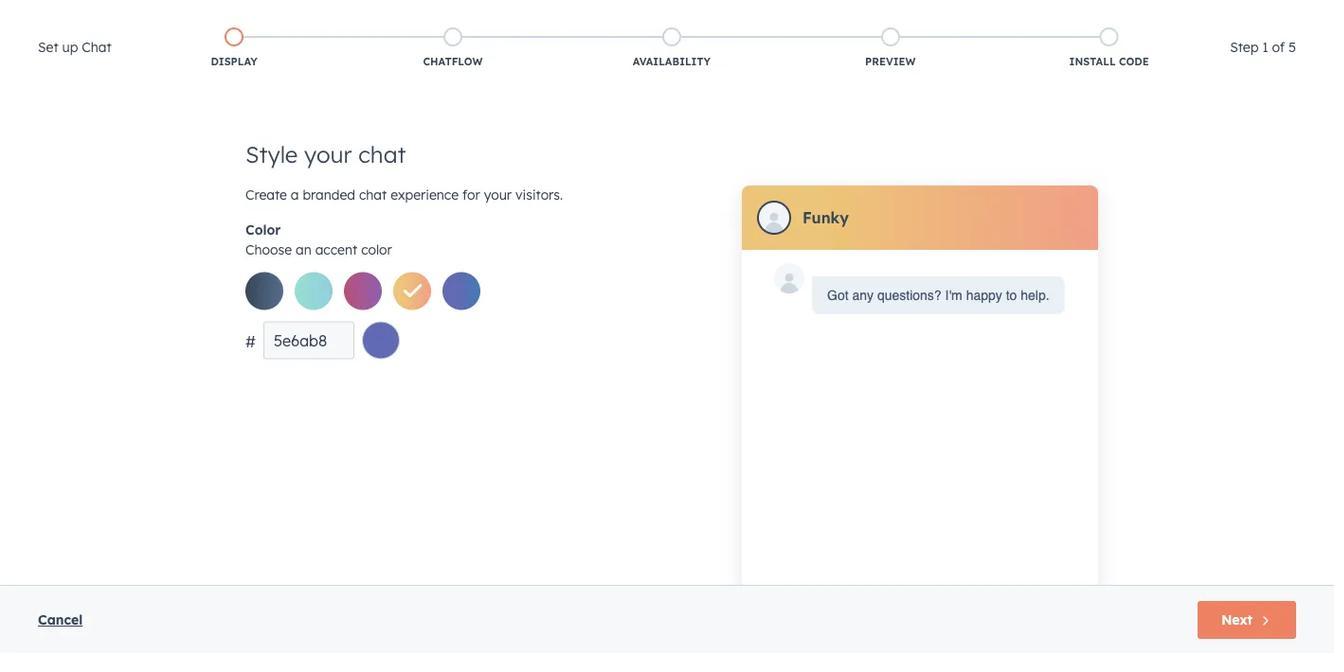 Task type: describe. For each thing, give the bounding box(es) containing it.
any
[[852, 288, 874, 303]]

5
[[1289, 39, 1296, 55]]

style your chat
[[245, 140, 406, 169]]

display list item
[[125, 24, 344, 73]]

color choose an accent color
[[245, 222, 392, 258]]

chatflow
[[423, 55, 483, 68]]

help.
[[1021, 288, 1050, 303]]

chatflow list item
[[344, 24, 562, 73]]

Search HubSpot search field
[[1068, 40, 1300, 72]]

color
[[245, 222, 281, 238]]

install code list item
[[1000, 24, 1219, 73]]

availability list item
[[562, 24, 781, 73]]

cancel
[[38, 612, 83, 629]]

search button
[[1285, 40, 1317, 72]]

code
[[1119, 55, 1149, 68]]

next
[[1222, 612, 1253, 629]]

choose
[[245, 241, 292, 258]]

1
[[1262, 39, 1269, 55]]

visitors.
[[515, 187, 563, 203]]

preview
[[865, 55, 916, 68]]

3 menu item from the left
[[1036, 0, 1072, 30]]

1 chat from the top
[[358, 140, 406, 169]]

got any questions? i'm happy to help.
[[827, 288, 1050, 303]]

install
[[1069, 55, 1116, 68]]

up
[[62, 39, 78, 55]]

2 menu item from the left
[[1032, 0, 1036, 30]]

step
[[1230, 39, 1259, 55]]

an
[[296, 241, 312, 258]]

of
[[1272, 39, 1285, 55]]

cancel button
[[38, 609, 83, 632]]

availability
[[633, 55, 711, 68]]

experience
[[391, 187, 459, 203]]

next button
[[1198, 602, 1296, 640]]

display
[[211, 55, 257, 68]]

style
[[245, 140, 298, 169]]

install code
[[1069, 55, 1149, 68]]



Task type: vqa. For each thing, say whether or not it's contained in the screenshot.
text box
yes



Task type: locate. For each thing, give the bounding box(es) containing it.
search image
[[1294, 49, 1308, 63]]

step 1 of 5
[[1230, 39, 1296, 55]]

create
[[245, 187, 287, 203]]

a
[[291, 187, 299, 203]]

list containing display
[[125, 24, 1219, 73]]

got
[[827, 288, 849, 303]]

your right for
[[484, 187, 512, 203]]

i'm
[[945, 288, 962, 303]]

5 menu item from the left
[[1115, 0, 1151, 30]]

agent says: got any questions? i'm happy to help. element
[[827, 284, 1050, 307]]

0 vertical spatial your
[[304, 140, 352, 169]]

for
[[462, 187, 480, 203]]

accent
[[315, 241, 357, 258]]

funky
[[803, 208, 849, 227]]

4 menu item from the left
[[1072, 0, 1115, 30]]

set up chat
[[38, 39, 112, 55]]

to
[[1006, 288, 1017, 303]]

1 horizontal spatial your
[[484, 187, 512, 203]]

1 vertical spatial your
[[484, 187, 512, 203]]

menu item
[[931, 0, 1032, 30], [1032, 0, 1036, 30], [1036, 0, 1072, 30], [1072, 0, 1115, 30], [1115, 0, 1151, 30]]

happy
[[966, 288, 1002, 303]]

set
[[38, 39, 58, 55]]

None text field
[[263, 322, 354, 360]]

1 menu item from the left
[[931, 0, 1032, 30]]

create a branded chat experience for your visitors.
[[245, 187, 563, 203]]

0 horizontal spatial your
[[304, 140, 352, 169]]

branded
[[303, 187, 355, 203]]

chat up "create a branded chat experience for your visitors."
[[358, 140, 406, 169]]

#
[[245, 332, 256, 351]]

your up branded
[[304, 140, 352, 169]]

0 vertical spatial chat
[[358, 140, 406, 169]]

preview list item
[[781, 24, 1000, 73]]

chat
[[358, 140, 406, 169], [359, 187, 387, 203]]

color
[[361, 241, 392, 258]]

your
[[304, 140, 352, 169], [484, 187, 512, 203]]

1 vertical spatial chat
[[359, 187, 387, 203]]

list
[[125, 24, 1219, 73]]

chat right branded
[[359, 187, 387, 203]]

2 chat from the top
[[359, 187, 387, 203]]

set up chat heading
[[38, 36, 112, 59]]

menu
[[931, 0, 1311, 30]]

questions?
[[877, 288, 942, 303]]

chat
[[82, 39, 112, 55]]



